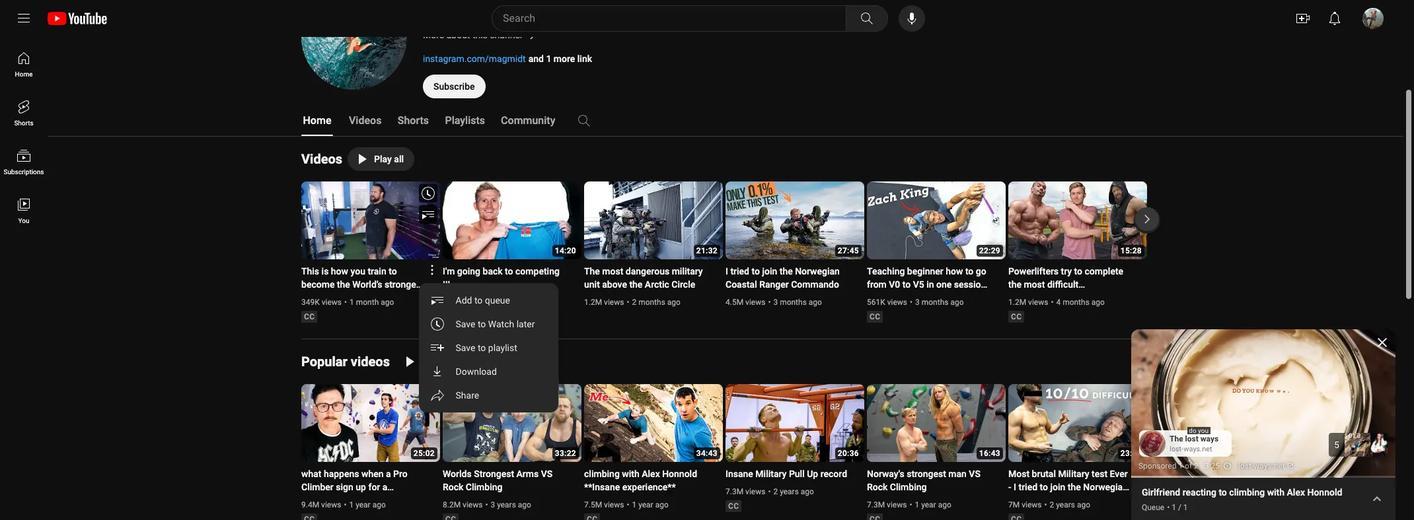 Task type: describe. For each thing, give the bounding box(es) containing it.
0 horizontal spatial 3
[[491, 501, 495, 510]]

7m
[[1009, 501, 1020, 510]]

of
[[1185, 462, 1193, 471]]

honnold inside girlfriend reacting to climbing with alex honnold queue • 1 / 1
[[1308, 488, 1343, 498]]

383
[[561, 9, 577, 19]]

all for play all text box
[[394, 154, 404, 165]]

34 minutes, 43 seconds element
[[697, 449, 718, 459]]

complete
[[1085, 266, 1124, 277]]

beginner inside the teaching beginner how to go from v0 to v5 in one session |   zach king
[[907, 266, 944, 277]]

download option
[[419, 360, 559, 384]]

2 for -
[[1050, 501, 1055, 510]]

the lost ways lost-ways.net
[[1170, 435, 1219, 454]]

from
[[867, 280, 887, 290]]

0 horizontal spatial shorts
[[14, 120, 33, 127]]

youtube video player element
[[1128, 330, 1396, 482]]

queue
[[485, 295, 511, 306]]

ago for climbing with alex honnold **insane experience**
[[656, 501, 669, 510]]

1 year ago for climbing
[[915, 501, 952, 510]]

lost
[[1186, 435, 1199, 444]]

20:36
[[838, 449, 859, 459]]

1.99m subscribers ‧ 383 videos
[[477, 9, 606, 19]]

16 minutes, 43 seconds element
[[979, 449, 1001, 459]]

7.3m views for insane military pull up record
[[726, 488, 766, 497]]

share option
[[419, 384, 559, 408]]

most brutal military test ever - i tried to join the norwegian lrrp sqn
[[1009, 469, 1128, 506]]

1 right •
[[1172, 503, 1177, 513]]

16:43
[[979, 449, 1001, 459]]

rock for worlds strongest arms vs rock climbing
[[443, 483, 464, 493]]

playlists
[[445, 114, 485, 127]]

views for brutal
[[1022, 501, 1042, 510]]

ago for the most dangerous military unit above the arctic circle
[[668, 298, 681, 307]]

34:43
[[697, 449, 718, 459]]

in
[[927, 280, 934, 290]]

1 year ago for climber
[[349, 501, 386, 510]]

strongest inside the norway's strongest man vs rock climbing
[[907, 469, 946, 480]]

ways.net inside the lost ways lost-ways.net
[[1184, 445, 1213, 454]]

the inside i tried to join the norwegian coastal ranger commando
[[780, 266, 793, 277]]

•
[[1168, 503, 1170, 513]]

share
[[456, 391, 480, 401]]

with inside girlfriend reacting to climbing with alex honnold queue • 1 / 1
[[1268, 488, 1285, 498]]

1 vertical spatial home
[[303, 114, 331, 127]]

save to watch later
[[456, 319, 535, 330]]

23 minutes, 3 seconds element
[[1121, 449, 1142, 459]]

4.5m
[[726, 298, 744, 307]]

23:03
[[1121, 449, 1142, 459]]

popular
[[301, 354, 348, 370]]

how for to
[[946, 266, 963, 277]]

home link
[[3, 40, 45, 89]]

2 down insane military pull up record
[[774, 488, 778, 497]]

to inside the save to playlist option
[[478, 343, 486, 354]]

save to playlist
[[456, 343, 518, 354]]

worlds strongest arms vs rock climbing
[[443, 469, 553, 493]]

course
[[340, 496, 368, 506]]

20 minutes, 36 seconds element
[[838, 449, 859, 459]]

tried inside i tried to join the norwegian coastal ranger commando
[[731, 266, 750, 277]]

lost-ways.net
[[1239, 462, 1285, 471]]

years for pull
[[780, 488, 799, 497]]

i tried to join the norwegian coastal ranger commando
[[726, 266, 840, 290]]

3 months ago for v5
[[916, 298, 964, 307]]

2 for above
[[632, 298, 637, 307]]

1 vertical spatial play all link
[[395, 350, 462, 374]]

1 right "/"
[[1184, 503, 1188, 513]]

to left the go
[[966, 266, 974, 277]]

this
[[473, 30, 488, 40]]

norwegian inside i tried to join the norwegian coastal ranger commando
[[795, 266, 840, 277]]

15 minutes, 28 seconds element
[[1121, 247, 1142, 256]]

subscriptions
[[4, 169, 44, 176]]

3 for to
[[916, 298, 920, 307]]

15:28 link
[[1009, 182, 1148, 261]]

pro
[[393, 469, 408, 480]]

14:47 link
[[301, 182, 440, 261]]

14:20 link
[[443, 182, 582, 261]]

play all for play all text field
[[422, 357, 451, 368]]

cc for powerlifters try to complete the most difficult calisthenics exercises
[[1011, 313, 1022, 322]]

all for play all text field
[[442, 357, 451, 368]]

most
[[1009, 469, 1030, 480]]

teaching beginner how to go from v0 to v5 in one session |   zach king
[[867, 266, 987, 303]]

1 vertical spatial a
[[383, 483, 388, 493]]

months for tried
[[780, 298, 807, 307]]

0 horizontal spatial home
[[15, 71, 33, 78]]

you link
[[3, 186, 45, 235]]

lrrp
[[1009, 496, 1031, 506]]

4.5m views
[[726, 298, 766, 307]]

1.2m for the most dangerous military unit above the arctic circle
[[584, 298, 602, 307]]

views for strongest
[[887, 501, 907, 510]]

insane
[[726, 469, 753, 480]]

most inside powerlifters try to complete the most difficult calisthenics exercises
[[1024, 280, 1045, 290]]

play for play all text box
[[374, 154, 392, 165]]

zach
[[872, 293, 892, 303]]

/
[[1179, 503, 1182, 513]]

i tried to join the norwegian coastal ranger commando link
[[726, 265, 849, 292]]

ago for powerlifters try to complete the most difficult calisthenics exercises
[[1092, 298, 1105, 307]]

33:22 link
[[443, 385, 582, 464]]

23:03 link
[[1009, 385, 1148, 464]]

1 right the "and"
[[546, 54, 552, 64]]

views for try
[[1029, 298, 1049, 307]]

views for is
[[322, 298, 342, 307]]

up
[[356, 483, 366, 493]]

train
[[368, 266, 387, 277]]

when
[[362, 469, 384, 480]]

|
[[867, 293, 870, 303]]

reacting
[[1183, 488, 1217, 498]]

2 years ago for pull
[[774, 488, 814, 497]]

vs for worlds strongest arms vs rock climbing
[[541, 469, 553, 480]]

more about this channel link
[[423, 27, 820, 43]]

videos inside "tab list"
[[349, 114, 382, 127]]

ago for insane military pull up record
[[801, 488, 814, 497]]

22 minutes, 29 seconds element
[[979, 247, 1001, 256]]

cc for i'm going back to competing !!!
[[446, 313, 456, 322]]

7.5m views
[[584, 501, 624, 510]]

14:47
[[414, 247, 435, 256]]

1 down the norway's strongest man vs rock climbing
[[915, 501, 920, 510]]

ago for i'm going back to competing !!!
[[526, 298, 540, 307]]

1 down experience**
[[632, 501, 637, 510]]

months for most
[[639, 298, 666, 307]]

sqn
[[1033, 496, 1052, 506]]

1 left month
[[350, 298, 354, 307]]

the inside powerlifters try to complete the most difficult calisthenics exercises
[[1009, 280, 1022, 290]]

queue
[[1142, 504, 1165, 513]]

the inside this is how you train to become the world's strongest man
[[337, 280, 350, 290]]

popular videos link
[[301, 353, 390, 371]]

climbing inside climbing with alex honnold **insane experience**
[[584, 469, 620, 480]]

1 horizontal spatial you
[[1199, 427, 1209, 435]]

test
[[1092, 469, 1108, 480]]

!!!
[[443, 280, 450, 290]]

views for happens
[[321, 501, 341, 510]]

0 vertical spatial play all link
[[348, 147, 415, 171]]

what happens when a pro climber sign up for a beginner course
[[301, 469, 408, 506]]

4
[[1057, 298, 1061, 307]]

record
[[821, 469, 847, 480]]

do
[[1189, 427, 1197, 435]]

add to queue
[[456, 295, 511, 306]]

teaching beginner how to go from v0 to v5 in one session |   zach king link
[[867, 265, 990, 303]]

for
[[368, 483, 380, 493]]

more
[[423, 30, 444, 40]]

ever
[[1110, 469, 1128, 480]]

i inside i tried to join the norwegian coastal ranger commando
[[726, 266, 728, 277]]

shorts inside "tab list"
[[398, 114, 429, 127]]

views for military
[[746, 488, 766, 497]]

14:20
[[555, 247, 576, 256]]

years for arms
[[497, 501, 516, 510]]

powerlifters
[[1009, 266, 1059, 277]]

join inside i tried to join the norwegian coastal ranger commando
[[762, 266, 778, 277]]

subscribe button
[[423, 75, 486, 98]]

7.3m views for norway's strongest man vs rock climbing
[[867, 501, 907, 510]]

circle
[[672, 280, 696, 290]]

month
[[356, 298, 379, 307]]

0 vertical spatial a
[[386, 469, 391, 480]]

views for strongest
[[463, 501, 483, 510]]

14 minutes, 47 seconds element
[[414, 247, 435, 256]]

1 horizontal spatial ways.net
[[1254, 462, 1285, 471]]

i'm
[[443, 266, 455, 277]]

ago for teaching beginner how to go from v0 to v5 in one session |   zach king
[[951, 298, 964, 307]]

norway's strongest man vs rock climbing
[[867, 469, 981, 493]]

honnold inside climbing with alex honnold **insane experience**
[[662, 469, 697, 480]]

3 for ranger
[[774, 298, 778, 307]]

arctic
[[645, 280, 670, 290]]

349k
[[301, 298, 320, 307]]

1.2m views for above
[[584, 298, 624, 307]]

powerlifters try to complete the most difficult calisthenics exercises link
[[1009, 265, 1132, 303]]

9.4m
[[301, 501, 319, 510]]



Task type: locate. For each thing, give the bounding box(es) containing it.
27:45
[[838, 247, 859, 256]]

cc for teaching beginner how to go from v0 to v5 in one session |   zach king
[[870, 313, 881, 322]]

the for the lost ways lost-ways.net
[[1170, 435, 1184, 444]]

how inside the teaching beginner how to go from v0 to v5 in one session |   zach king
[[946, 266, 963, 277]]

5 months from the left
[[1063, 298, 1090, 307]]

norwegian inside most brutal military test ever - i tried to join the norwegian lrrp sqn
[[1084, 483, 1128, 493]]

1 horizontal spatial play
[[422, 357, 439, 368]]

views for going
[[463, 298, 483, 307]]

you
[[351, 266, 366, 277], [1199, 427, 1209, 435]]

2 inside youtube video player element
[[1195, 462, 1199, 471]]

1 vertical spatial norwegian
[[1084, 483, 1128, 493]]

1 horizontal spatial beginner
[[907, 266, 944, 277]]

about
[[447, 30, 470, 40]]

one
[[937, 280, 952, 290]]

1 vertical spatial beginner
[[301, 496, 338, 506]]

ago for norway's strongest man vs rock climbing
[[938, 501, 952, 510]]

months for beginner
[[922, 298, 949, 307]]

1 vertical spatial climbing
[[1230, 488, 1265, 498]]

to left playlist
[[478, 343, 486, 354]]

0 horizontal spatial vs
[[541, 469, 553, 480]]

to inside this is how you train to become the world's strongest man
[[389, 266, 397, 277]]

add to queue option
[[419, 289, 559, 313]]

27 minutes, 45 seconds element
[[838, 247, 859, 256]]

1 horizontal spatial man
[[949, 469, 967, 480]]

the inside the most dangerous military unit above the arctic circle
[[630, 280, 643, 290]]

ago down norway's strongest man vs rock climbing link
[[938, 501, 952, 510]]

climbing down seek slider slider
[[1230, 488, 1265, 498]]

views down insane
[[746, 488, 766, 497]]

0 vertical spatial 2 years ago
[[774, 488, 814, 497]]

1 vertical spatial save
[[456, 343, 476, 354]]

2 military from the left
[[1059, 469, 1090, 480]]

to left 'v5'
[[903, 280, 911, 290]]

ago up 'later'
[[526, 298, 540, 307]]

subscriptions link
[[3, 137, 45, 186]]

1.99 million subscribers element
[[477, 9, 553, 19]]

views down norway's
[[887, 501, 907, 510]]

list box
[[419, 284, 559, 413]]

to inside girlfriend reacting to climbing with alex honnold queue • 1 / 1
[[1219, 488, 1227, 498]]

alex inside climbing with alex honnold **insane experience**
[[642, 469, 660, 480]]

7.3m for insane military pull up record
[[726, 488, 744, 497]]

norwegian up commando
[[795, 266, 840, 277]]

the inside the most dangerous military unit above the arctic circle
[[584, 266, 600, 277]]

1 horizontal spatial vs
[[969, 469, 981, 480]]

3 year from the left
[[922, 501, 936, 510]]

15:28
[[1121, 247, 1142, 256]]

1 horizontal spatial how
[[946, 266, 963, 277]]

views for with
[[604, 501, 624, 510]]

beginner up in
[[907, 266, 944, 277]]

2 for !!!
[[491, 298, 496, 307]]

1 inside youtube video player element
[[1179, 462, 1183, 471]]

most brutal military test ever - i tried to join the norwegian lrrp sqn link
[[1009, 468, 1132, 506]]

1 vertical spatial honnold
[[1308, 488, 1343, 498]]

to inside i tried to join the norwegian coastal ranger commando
[[752, 266, 760, 277]]

1
[[546, 54, 552, 64], [350, 298, 354, 307], [1179, 462, 1183, 471], [349, 501, 354, 510], [632, 501, 637, 510], [915, 501, 920, 510], [1172, 503, 1177, 513], [1184, 503, 1188, 513]]

to inside powerlifters try to complete the most difficult calisthenics exercises
[[1075, 266, 1083, 277]]

to right try
[[1075, 266, 1083, 277]]

1.99m
[[477, 9, 503, 19]]

cc down 960k
[[446, 313, 456, 322]]

months for try
[[1063, 298, 1090, 307]]

1 horizontal spatial play all
[[422, 357, 451, 368]]

unit
[[584, 280, 600, 290]]

0 vertical spatial beginner
[[907, 266, 944, 277]]

to inside add to queue option
[[475, 295, 483, 306]]

0 vertical spatial strongest
[[385, 280, 424, 290]]

7m views
[[1009, 501, 1042, 510]]

popular videos
[[301, 354, 390, 370]]

0 horizontal spatial norwegian
[[795, 266, 840, 277]]

1 horizontal spatial 3
[[774, 298, 778, 307]]

2 rock from the left
[[867, 483, 888, 493]]

climbing inside the 'worlds strongest arms vs rock climbing'
[[466, 483, 503, 493]]

cc for this is how you train to become the world's strongest man
[[304, 313, 315, 322]]

play all up 14:47 link
[[374, 154, 404, 165]]

to inside i'm going back to competing !!!
[[505, 266, 513, 277]]

1 horizontal spatial all
[[442, 357, 451, 368]]

0 vertical spatial play all
[[374, 154, 404, 165]]

3:25
[[1205, 462, 1220, 471]]

1 year ago
[[349, 501, 386, 510], [632, 501, 669, 510], [915, 501, 952, 510]]

7.3m down insane
[[726, 488, 744, 497]]

rock inside the 'worlds strongest arms vs rock climbing'
[[443, 483, 464, 493]]

0 vertical spatial norwegian
[[795, 266, 840, 277]]

0 vertical spatial home
[[15, 71, 33, 78]]

960k views
[[443, 298, 483, 307]]

1 year ago down the up
[[349, 501, 386, 510]]

1 climbing from the left
[[466, 483, 503, 493]]

2 save from the top
[[456, 343, 476, 354]]

2 horizontal spatial 3
[[916, 298, 920, 307]]

2 1.2m views from the left
[[1009, 298, 1049, 307]]

ago down the arms
[[518, 501, 531, 510]]

0 horizontal spatial strongest
[[385, 280, 424, 290]]

play left download
[[422, 357, 439, 368]]

22:29 link
[[867, 182, 1006, 261]]

views right 7m
[[1022, 501, 1042, 510]]

14 minutes, 20 seconds element
[[555, 247, 576, 256]]

ago down experience**
[[656, 501, 669, 510]]

1 horizontal spatial tried
[[1019, 483, 1038, 493]]

1 save from the top
[[456, 319, 476, 330]]

play all link up share
[[395, 350, 462, 374]]

ago right sqn
[[1077, 501, 1091, 510]]

climbing inside the norway's strongest man vs rock climbing
[[890, 483, 927, 493]]

1 horizontal spatial year
[[639, 501, 654, 510]]

1 1.2m views from the left
[[584, 298, 624, 307]]

shorts up play all text box
[[398, 114, 429, 127]]

sponsored
[[1139, 462, 1177, 471]]

ago right month
[[381, 298, 394, 307]]

7.3m for norway's strongest man vs rock climbing
[[867, 501, 885, 510]]

1 horizontal spatial videos
[[349, 114, 382, 127]]

views for most
[[604, 298, 624, 307]]

military inside most brutal military test ever - i tried to join the norwegian lrrp sqn
[[1059, 469, 1090, 480]]

0 horizontal spatial videos
[[301, 151, 342, 167]]

tried up coastal
[[731, 266, 750, 277]]

rock inside the norway's strongest man vs rock climbing
[[867, 483, 888, 493]]

0 vertical spatial save
[[456, 319, 476, 330]]

you up ways
[[1199, 427, 1209, 435]]

0 horizontal spatial climbing
[[584, 469, 620, 480]]

0 horizontal spatial all
[[394, 154, 404, 165]]

2 1 year ago from the left
[[632, 501, 669, 510]]

20:36 link
[[726, 385, 865, 464]]

Play all text field
[[422, 357, 451, 368]]

you inside this is how you train to become the world's strongest man
[[351, 266, 366, 277]]

0 vertical spatial all
[[394, 154, 404, 165]]

7.3m views down insane
[[726, 488, 766, 497]]

and 1 more link button
[[529, 54, 592, 64]]

0 horizontal spatial the
[[584, 266, 600, 277]]

the inside most brutal military test ever - i tried to join the norwegian lrrp sqn
[[1068, 483, 1081, 493]]

year for experience**
[[639, 501, 654, 510]]

to right reacting
[[1219, 488, 1227, 498]]

i inside most brutal military test ever - i tried to join the norwegian lrrp sqn
[[1014, 483, 1017, 493]]

27:45 link
[[726, 182, 865, 261]]

insane military pull up record link
[[726, 468, 849, 481]]

join inside most brutal military test ever - i tried to join the norwegian lrrp sqn
[[1051, 483, 1066, 493]]

1 left 'of'
[[1179, 462, 1183, 471]]

how inside this is how you train to become the world's strongest man
[[331, 266, 348, 277]]

1 vertical spatial you
[[1199, 427, 1209, 435]]

subscribe
[[434, 81, 475, 92]]

list box containing add to queue
[[419, 284, 559, 413]]

1 how from the left
[[331, 266, 348, 277]]

0 vertical spatial videos
[[349, 114, 382, 127]]

0 vertical spatial the
[[584, 266, 600, 277]]

climbing up the **insane
[[584, 469, 620, 480]]

1 vertical spatial tried
[[1019, 483, 1038, 493]]

ago down the session
[[951, 298, 964, 307]]

7.3m views
[[726, 488, 766, 497], [867, 501, 907, 510]]

0 horizontal spatial alex
[[642, 469, 660, 480]]

0 horizontal spatial how
[[331, 266, 348, 277]]

2 months from the left
[[639, 298, 666, 307]]

lost-ways.net link
[[1239, 459, 1294, 476]]

climbing for strongest
[[466, 483, 503, 493]]

most inside the most dangerous military unit above the arctic circle
[[602, 266, 624, 277]]

join up ranger
[[762, 266, 778, 277]]

year for climbing
[[922, 501, 936, 510]]

save for save to watch later
[[456, 319, 476, 330]]

3 months ago down one
[[916, 298, 964, 307]]

try
[[1061, 266, 1072, 277]]

1 vs from the left
[[541, 469, 553, 480]]

save for save to playlist
[[456, 343, 476, 354]]

beginner inside what happens when a pro climber sign up for a beginner course
[[301, 496, 338, 506]]

ways.net down lost
[[1184, 445, 1213, 454]]

the
[[780, 266, 793, 277], [337, 280, 350, 290], [630, 280, 643, 290], [1009, 280, 1022, 290], [1068, 483, 1081, 493]]

1 2 months ago from the left
[[491, 298, 540, 307]]

1 horizontal spatial 1 year ago
[[632, 501, 669, 510]]

tried inside most brutal military test ever - i tried to join the norwegian lrrp sqn
[[1019, 483, 1038, 493]]

save to watch later option
[[419, 313, 559, 336]]

save inside option
[[456, 343, 476, 354]]

1 horizontal spatial shorts
[[398, 114, 429, 127]]

save to playlist option
[[419, 336, 559, 360]]

33:22
[[555, 449, 576, 459]]

33 minutes, 22 seconds element
[[555, 449, 576, 459]]

1 vertical spatial 7.3m
[[867, 501, 885, 510]]

2 months ago for military
[[632, 298, 681, 307]]

3 months ago for commando
[[774, 298, 822, 307]]

2 horizontal spatial 1 year ago
[[915, 501, 952, 510]]

0 horizontal spatial join
[[762, 266, 778, 277]]

videos right popular
[[351, 354, 390, 370]]

ago down commando
[[809, 298, 822, 307]]

years down insane military pull up record link
[[780, 488, 799, 497]]

2 right '7m views'
[[1050, 501, 1055, 510]]

tab list containing home
[[301, 105, 694, 137]]

years for military
[[1056, 501, 1075, 510]]

2 years ago for military
[[1050, 501, 1091, 510]]

0 horizontal spatial videos
[[351, 354, 390, 370]]

4 months from the left
[[922, 298, 949, 307]]

8.2m views
[[443, 501, 483, 510]]

cc down insane
[[728, 502, 739, 512]]

ago down for
[[373, 501, 386, 510]]

0 horizontal spatial 1.2m
[[584, 298, 602, 307]]

3 months ago down commando
[[774, 298, 822, 307]]

views right 960k
[[463, 298, 483, 307]]

Subscribe text field
[[434, 81, 475, 92]]

8.2m
[[443, 501, 461, 510]]

1 horizontal spatial years
[[780, 488, 799, 497]]

tried up lrrp
[[1019, 483, 1038, 493]]

0 vertical spatial videos
[[579, 9, 606, 19]]

ranger
[[760, 280, 789, 290]]

cc down the calisthenics
[[1011, 313, 1022, 322]]

0 horizontal spatial 1 year ago
[[349, 501, 386, 510]]

2 left ·
[[1195, 462, 1199, 471]]

my ad center image
[[1224, 457, 1232, 476]]

1 vertical spatial 2 years ago
[[1050, 501, 1091, 510]]

to
[[389, 266, 397, 277], [505, 266, 513, 277], [752, 266, 760, 277], [966, 266, 974, 277], [1075, 266, 1083, 277], [903, 280, 911, 290], [475, 295, 483, 306], [478, 319, 486, 330], [478, 343, 486, 354], [1040, 483, 1048, 493], [1219, 488, 1227, 498]]

1 vertical spatial strongest
[[907, 469, 946, 480]]

man inside this is how you train to become the world's strongest man
[[301, 293, 320, 303]]

home up the shorts link
[[15, 71, 33, 78]]

1 horizontal spatial the
[[1170, 435, 1184, 444]]

1 1 year ago from the left
[[349, 501, 386, 510]]

strongest inside this is how you train to become the world's strongest man
[[385, 280, 424, 290]]

norway's
[[867, 469, 905, 480]]

to inside most brutal military test ever - i tried to join the norwegian lrrp sqn
[[1040, 483, 1048, 493]]

later
[[517, 319, 535, 330]]

exercises
[[1062, 293, 1101, 303]]

3 months from the left
[[780, 298, 807, 307]]

ago for worlds strongest arms vs rock climbing
[[518, 501, 531, 510]]

teaching
[[867, 266, 905, 277]]

videos
[[349, 114, 382, 127], [301, 151, 342, 167]]

norway's strongest man vs rock climbing link
[[867, 468, 990, 494]]

the left lost
[[1170, 435, 1184, 444]]

views for beginner
[[888, 298, 908, 307]]

1 horizontal spatial with
[[1268, 488, 1285, 498]]

ago for what happens when a pro climber sign up for a beginner course
[[373, 501, 386, 510]]

to right train
[[389, 266, 397, 277]]

videos right "383"
[[579, 9, 606, 19]]

ago for most brutal military test ever - i tried to join the norwegian lrrp sqn
[[1077, 501, 1091, 510]]

7.3m views down norway's
[[867, 501, 907, 510]]

3 1 year ago from the left
[[915, 501, 952, 510]]

0 vertical spatial man
[[301, 293, 320, 303]]

how up one
[[946, 266, 963, 277]]

0 vertical spatial honnold
[[662, 469, 697, 480]]

more
[[554, 54, 575, 64]]

i'm going back to competing !!! link
[[443, 265, 566, 292]]

man inside the norway's strongest man vs rock climbing
[[949, 469, 967, 480]]

0 horizontal spatial rock
[[443, 483, 464, 493]]

1 1.2m from the left
[[584, 298, 602, 307]]

views right 9.4m
[[321, 501, 341, 510]]

rock down worlds
[[443, 483, 464, 493]]

1 horizontal spatial 2 years ago
[[1050, 501, 1091, 510]]

2 1.2m from the left
[[1009, 298, 1027, 307]]

1 vertical spatial play
[[422, 357, 439, 368]]

lost- inside the lost ways lost-ways.net
[[1170, 445, 1184, 454]]

pull
[[789, 469, 805, 480]]

1 vertical spatial most
[[1024, 280, 1045, 290]]

months down i tried to join the norwegian coastal ranger commando link
[[780, 298, 807, 307]]

play all for play all text box
[[374, 154, 404, 165]]

norwegian down test
[[1084, 483, 1128, 493]]

climbing with alex honnold **insane experience** link
[[584, 468, 707, 494]]

3 down ranger
[[774, 298, 778, 307]]

vs right the arms
[[541, 469, 553, 480]]

None search field
[[468, 5, 891, 32]]

how right is
[[331, 266, 348, 277]]

0 horizontal spatial play all
[[374, 154, 404, 165]]

seek slider slider
[[1128, 469, 1396, 482]]

competing
[[516, 266, 560, 277]]

avatar image image
[[1363, 8, 1384, 29]]

1 horizontal spatial 7.3m
[[867, 501, 885, 510]]

1.2m down powerlifters
[[1009, 298, 1027, 307]]

how for you
[[331, 266, 348, 277]]

1 rock from the left
[[443, 483, 464, 493]]

instagram.com/magmidt and 1 more link
[[423, 54, 592, 64]]

2 vs from the left
[[969, 469, 981, 480]]

videos
[[579, 9, 606, 19], [351, 354, 390, 370]]

military
[[672, 266, 703, 277]]

beginner
[[907, 266, 944, 277], [301, 496, 338, 506]]

v5
[[913, 280, 925, 290]]

3 right king
[[916, 298, 920, 307]]

commando
[[791, 280, 839, 290]]

months for going
[[498, 298, 525, 307]]

1.2m views for most
[[1009, 298, 1049, 307]]

play all left download
[[422, 357, 451, 368]]

0 horizontal spatial honnold
[[662, 469, 697, 480]]

1 horizontal spatial honnold
[[1308, 488, 1343, 498]]

1 horizontal spatial 2 months ago
[[632, 298, 681, 307]]

1 down sign at the bottom left
[[349, 501, 354, 510]]

1 vertical spatial videos
[[301, 151, 342, 167]]

349k views
[[301, 298, 342, 307]]

7.3m
[[726, 488, 744, 497], [867, 501, 885, 510]]

calisthenics
[[1009, 293, 1060, 303]]

1 horizontal spatial strongest
[[907, 469, 946, 480]]

1 vertical spatial videos
[[351, 354, 390, 370]]

play
[[374, 154, 392, 165], [422, 357, 439, 368]]

save inside option
[[456, 319, 476, 330]]

strongest down train
[[385, 280, 424, 290]]

34:43 link
[[584, 385, 723, 464]]

0 horizontal spatial ways.net
[[1184, 445, 1213, 454]]

0 horizontal spatial 2 years ago
[[774, 488, 814, 497]]

1.2m for powerlifters try to complete the most difficult calisthenics exercises
[[1009, 298, 1027, 307]]

home up videos link
[[303, 114, 331, 127]]

1 year ago for experience**
[[632, 501, 669, 510]]

girlfriend reacting to climbing with alex honnold by magnus midtbø 36 minutes element
[[1142, 487, 1364, 500]]

1 year ago down norway's strongest man vs rock climbing link
[[915, 501, 952, 510]]

join
[[762, 266, 778, 277], [1051, 483, 1066, 493]]

22:29
[[979, 247, 1001, 256]]

2 2 months ago from the left
[[632, 298, 681, 307]]

shorts link
[[3, 89, 45, 137]]

3 down the 'worlds strongest arms vs rock climbing'
[[491, 501, 495, 510]]

views for tried
[[746, 298, 766, 307]]

this is how you train to become the world's strongest man
[[301, 266, 424, 303]]

climbing inside girlfriend reacting to climbing with alex honnold queue • 1 / 1
[[1230, 488, 1265, 498]]

1 vertical spatial man
[[949, 469, 967, 480]]

1 horizontal spatial military
[[1059, 469, 1090, 480]]

to down brutal
[[1040, 483, 1048, 493]]

0 horizontal spatial play
[[374, 154, 392, 165]]

alex up experience**
[[642, 469, 660, 480]]

0 horizontal spatial years
[[497, 501, 516, 510]]

tab list
[[301, 105, 694, 137]]

year down experience**
[[639, 501, 654, 510]]

you
[[18, 217, 29, 225]]

0 horizontal spatial most
[[602, 266, 624, 277]]

months
[[498, 298, 525, 307], [639, 298, 666, 307], [780, 298, 807, 307], [922, 298, 949, 307], [1063, 298, 1090, 307]]

ago down up
[[801, 488, 814, 497]]

with inside climbing with alex honnold **insane experience**
[[622, 469, 640, 480]]

1 year from the left
[[356, 501, 371, 510]]

play for play all text field
[[422, 357, 439, 368]]

rock for norway's strongest man vs rock climbing
[[867, 483, 888, 493]]

years down worlds strongest arms vs rock climbing link
[[497, 501, 516, 510]]

all
[[394, 154, 404, 165], [442, 357, 451, 368]]

1 horizontal spatial 1.2m views
[[1009, 298, 1049, 307]]

what
[[301, 469, 322, 480]]

strongest
[[385, 280, 424, 290], [907, 469, 946, 480]]

1.2m views down above
[[584, 298, 624, 307]]

to inside the save to watch later option
[[478, 319, 486, 330]]

0 horizontal spatial i
[[726, 266, 728, 277]]

2 how from the left
[[946, 266, 963, 277]]

climbing down norway's
[[890, 483, 927, 493]]

months up the watch
[[498, 298, 525, 307]]

21 minutes, 32 seconds element
[[697, 247, 718, 256]]

insane military pull up record
[[726, 469, 847, 480]]

ago down the complete
[[1092, 298, 1105, 307]]

1 horizontal spatial climbing
[[890, 483, 927, 493]]

cc for insane military pull up record
[[728, 502, 739, 512]]

2 years ago down brutal
[[1050, 501, 1091, 510]]

months down in
[[922, 298, 949, 307]]

the inside the lost ways lost-ways.net
[[1170, 435, 1184, 444]]

0 horizontal spatial you
[[351, 266, 366, 277]]

ago for i tried to join the norwegian coastal ranger commando
[[809, 298, 822, 307]]

0 vertical spatial alex
[[642, 469, 660, 480]]

year down the up
[[356, 501, 371, 510]]

year for climber
[[356, 501, 371, 510]]

vs for norway's strongest man vs rock climbing
[[969, 469, 981, 480]]

i
[[726, 266, 728, 277], [1014, 483, 1017, 493]]

difficult
[[1048, 280, 1079, 290]]

2 year from the left
[[639, 501, 654, 510]]

1 horizontal spatial home
[[303, 114, 331, 127]]

play all
[[374, 154, 404, 165], [422, 357, 451, 368]]

worlds
[[443, 469, 472, 480]]

4 months ago
[[1057, 298, 1105, 307]]

21:32 link
[[584, 182, 723, 261]]

1 horizontal spatial lost-
[[1239, 462, 1254, 471]]

alex inside girlfriend reacting to climbing with alex honnold queue • 1 / 1
[[1287, 488, 1306, 498]]

7.5m
[[584, 501, 602, 510]]

1 horizontal spatial videos
[[579, 9, 606, 19]]

ago down 'circle' in the bottom left of the page
[[668, 298, 681, 307]]

climbing
[[466, 483, 503, 493], [890, 483, 927, 493]]

1 months from the left
[[498, 298, 525, 307]]

·
[[1201, 462, 1203, 471]]

2
[[491, 298, 496, 307], [632, 298, 637, 307], [1195, 462, 1199, 471], [774, 488, 778, 497], [1050, 501, 1055, 510]]

1 horizontal spatial 1.2m
[[1009, 298, 1027, 307]]

0 vertical spatial climbing
[[584, 469, 620, 480]]

this is how you train to become the world's strongest man link
[[301, 265, 424, 303]]

7.3m down norway's
[[867, 501, 885, 510]]

vs down 16 minutes, 43 seconds element on the right bottom
[[969, 469, 981, 480]]

vs inside the norway's strongest man vs rock climbing
[[969, 469, 981, 480]]

to right add
[[475, 295, 483, 306]]

Play all text field
[[374, 154, 404, 165]]

shorts up subscriptions link
[[14, 120, 33, 127]]

i up coastal
[[726, 266, 728, 277]]

climbing down strongest
[[466, 483, 503, 493]]

Search text field
[[503, 10, 843, 27]]

1 3 months ago from the left
[[774, 298, 822, 307]]

2 3 months ago from the left
[[916, 298, 964, 307]]

0 horizontal spatial with
[[622, 469, 640, 480]]

strongest right norway's
[[907, 469, 946, 480]]

25 minutes, 2 seconds element
[[414, 449, 435, 459]]

1 military from the left
[[756, 469, 787, 480]]

0 horizontal spatial 2 months ago
[[491, 298, 540, 307]]

how
[[331, 266, 348, 277], [946, 266, 963, 277]]

2 climbing from the left
[[890, 483, 927, 493]]

months right 4
[[1063, 298, 1090, 307]]

0 vertical spatial ways.net
[[1184, 445, 1213, 454]]

alex
[[642, 469, 660, 480], [1287, 488, 1306, 498]]

ways.net up 'girlfriend reacting to climbing with alex honnold by magnus midtbø 36 minutes' element
[[1254, 462, 1285, 471]]

1 vertical spatial ways.net
[[1254, 462, 1285, 471]]

honnold down the 5
[[1308, 488, 1343, 498]]

to up coastal
[[752, 266, 760, 277]]

0 vertical spatial join
[[762, 266, 778, 277]]

0 vertical spatial play
[[374, 154, 392, 165]]

2 years ago down the pull in the right bottom of the page
[[774, 488, 814, 497]]

1 vertical spatial 7.3m views
[[867, 501, 907, 510]]

1.2m views
[[584, 298, 624, 307], [1009, 298, 1049, 307]]

vs inside the 'worlds strongest arms vs rock climbing'
[[541, 469, 553, 480]]

climbing for strongest
[[890, 483, 927, 493]]

dangerous
[[626, 266, 670, 277]]

save up download
[[456, 343, 476, 354]]

cc down "561k"
[[870, 313, 881, 322]]

experience**
[[622, 483, 676, 493]]

0 vertical spatial most
[[602, 266, 624, 277]]

561k views
[[867, 298, 908, 307]]

what happens when a pro climber sign up for a beginner course link
[[301, 468, 424, 506]]

more about this channel
[[423, 30, 522, 40]]

2 months ago for to
[[491, 298, 540, 307]]

1 vertical spatial alex
[[1287, 488, 1306, 498]]

the for the most dangerous military unit above the arctic circle
[[584, 266, 600, 277]]

instagram.com/magmidt
[[423, 54, 526, 64]]

the up unit
[[584, 266, 600, 277]]

do you
[[1189, 427, 1209, 435]]

military left the pull in the right bottom of the page
[[756, 469, 787, 480]]

most up above
[[602, 266, 624, 277]]

ago for this is how you train to become the world's strongest man
[[381, 298, 394, 307]]

1 vertical spatial lost-
[[1239, 462, 1254, 471]]

cc
[[304, 313, 315, 322], [446, 313, 456, 322], [870, 313, 881, 322], [1011, 313, 1022, 322], [728, 502, 739, 512]]

1 horizontal spatial 7.3m views
[[867, 501, 907, 510]]

link
[[578, 54, 592, 64]]

views left 4
[[1029, 298, 1049, 307]]



Task type: vqa. For each thing, say whether or not it's contained in the screenshot.


